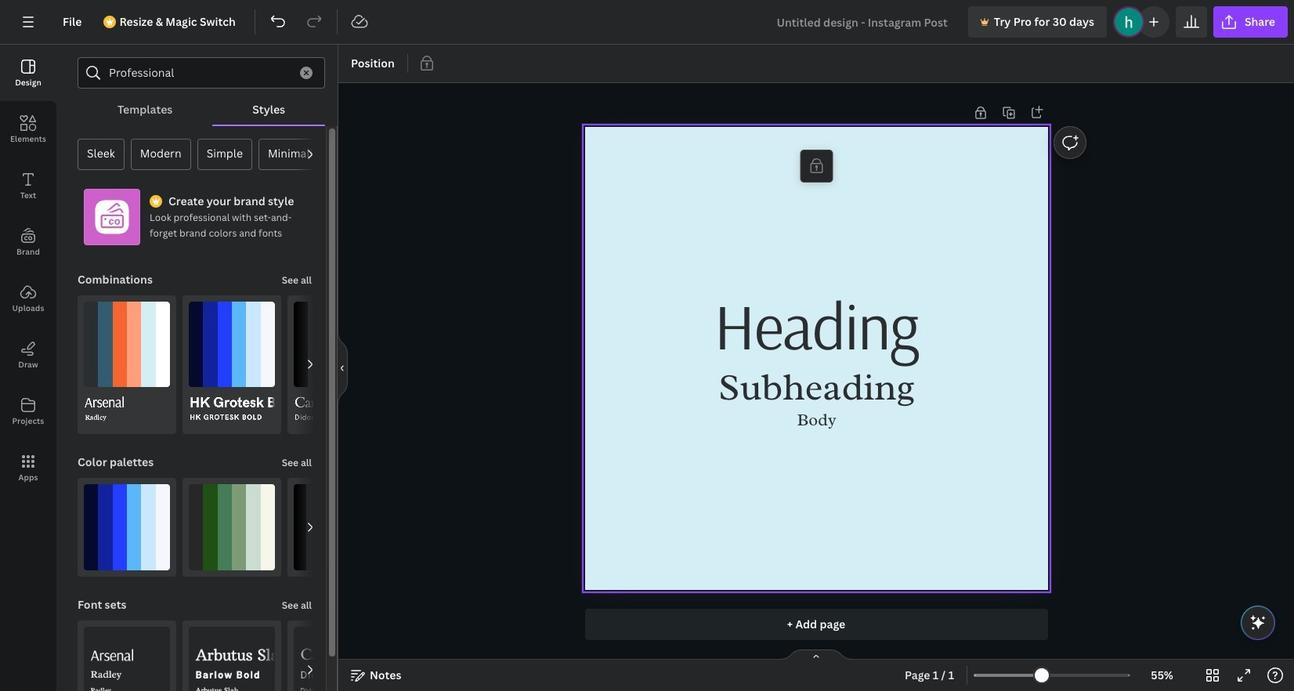 Task type: locate. For each thing, give the bounding box(es) containing it.
apply style image
[[84, 484, 170, 570], [189, 484, 275, 570], [294, 484, 380, 570]]

1 horizontal spatial apply style image
[[189, 484, 275, 570]]

2 horizontal spatial apply style image
[[294, 484, 380, 570]]

3 apply style image from the left
[[294, 484, 380, 570]]

0 horizontal spatial apply style image
[[84, 484, 170, 570]]

1 apply style image from the left
[[84, 484, 170, 570]]



Task type: describe. For each thing, give the bounding box(es) containing it.
Zoom button
[[1137, 663, 1188, 688]]

show pages image
[[779, 649, 854, 661]]

hide image
[[338, 330, 348, 405]]

Search styles search field
[[109, 58, 291, 88]]

side panel tab list
[[0, 45, 56, 496]]

Design title text field
[[764, 6, 962, 38]]

main menu bar
[[0, 0, 1294, 45]]

2 apply style image from the left
[[189, 484, 275, 570]]



Task type: vqa. For each thing, say whether or not it's contained in the screenshot.
middle the Apply style image
yes



